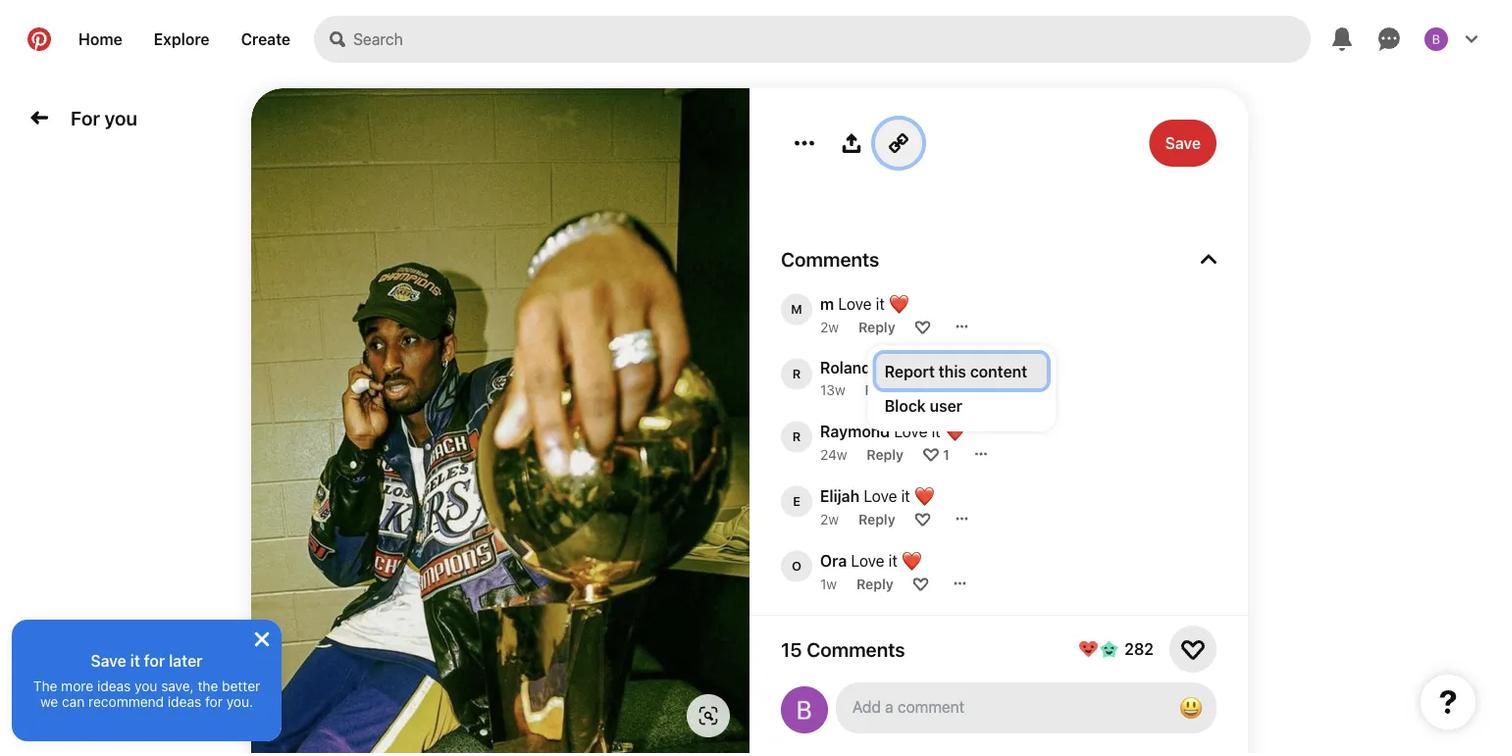 Task type: locate. For each thing, give the bounding box(es) containing it.
1 vertical spatial comments
[[807, 638, 905, 661]]

13w
[[820, 382, 846, 398]]

1 horizontal spatial save
[[1166, 134, 1201, 153]]

❤️ for elijah love it ❤️
[[915, 487, 930, 505]]

ray
[[928, 681, 959, 700]]

photo
[[926, 359, 968, 377]]

ideas right more
[[97, 678, 131, 694]]

1 vertical spatial you
[[135, 678, 157, 694]]

later
[[169, 652, 203, 670]]

❤️
[[889, 294, 905, 313], [945, 422, 961, 441], [915, 487, 930, 505], [902, 552, 918, 570], [1094, 681, 1110, 700]]

react image up rolando great photo rip legend
[[915, 319, 931, 335]]

it down user
[[932, 422, 941, 441]]

great
[[885, 359, 922, 377]]

❤️ down raymond love it ❤️
[[915, 487, 930, 505]]

1 vertical spatial for
[[205, 694, 223, 711]]

2w down "m" "link" on the right top of page
[[820, 319, 839, 335]]

2w for m
[[820, 319, 839, 335]]

report this content menu item
[[877, 354, 1047, 389]]

24w
[[820, 446, 847, 462]]

recommend
[[88, 694, 164, 711]]

love for ora
[[851, 552, 885, 570]]

love right "m" "link" on the right top of page
[[839, 294, 872, 313]]

raymond link
[[820, 422, 890, 441]]

❤️ for ora love it ❤️
[[902, 552, 918, 570]]

ideas
[[97, 678, 131, 694], [168, 694, 201, 711]]

0 vertical spatial save
[[1166, 134, 1201, 153]]

report
[[885, 362, 935, 381]]

reply down great
[[865, 382, 902, 398]]

1 vertical spatial save
[[91, 652, 126, 670]]

rolando link
[[820, 359, 881, 377]]

love right elijah link
[[864, 487, 897, 505]]

save
[[1166, 134, 1201, 153], [91, 652, 126, 670]]

save button
[[1150, 120, 1217, 167], [1150, 120, 1217, 167]]

0 horizontal spatial save
[[91, 652, 126, 670]]

reply button down raymond love it ❤️
[[867, 446, 904, 462]]

it for raymond love it ❤️
[[932, 422, 941, 441]]

react image down cj cle jr /rj ray jr/jaron link
[[916, 706, 931, 721]]

jr/jaron
[[963, 681, 1040, 700]]

react image down elijah love it ❤️
[[915, 511, 931, 527]]

❤️ up great
[[889, 294, 905, 313]]

save,
[[161, 678, 194, 694]]

love for elijah
[[864, 487, 897, 505]]

comments
[[781, 247, 880, 270], [807, 638, 905, 661]]

it right ora link
[[889, 552, 898, 570]]

comments button
[[781, 247, 1217, 270]]

react image for cj cle jr /rj ray jr/jaron love it ❤️
[[916, 706, 931, 721]]

raymond love it ❤️
[[820, 422, 961, 441]]

it for elijah love it ❤️
[[902, 487, 911, 505]]

love
[[839, 294, 872, 313], [894, 422, 928, 441], [864, 487, 897, 505], [851, 552, 885, 570], [1044, 681, 1077, 700]]

cj cle jr /rj ray jr/jaron love it ❤️
[[820, 681, 1110, 700]]

ora
[[820, 552, 847, 570]]

ora image
[[781, 551, 813, 582]]

love down block
[[894, 422, 928, 441]]

cj
[[820, 681, 840, 700]]

6w
[[820, 641, 840, 657]]

❤️ left 😃 on the bottom right of the page
[[1094, 681, 1110, 700]]

cle
[[844, 681, 874, 700]]

m image
[[781, 294, 813, 325]]

m link
[[820, 294, 834, 313]]

0 vertical spatial you
[[105, 106, 137, 129]]

Add a comment field
[[853, 698, 1156, 716]]

it right "m" "link" on the right top of page
[[876, 294, 885, 313]]

you right for
[[105, 106, 137, 129]]

cj cle jr /rj ray jr/jaron link
[[820, 681, 1040, 700]]

😃 button
[[836, 683, 1217, 734], [1172, 689, 1211, 728]]

reply
[[859, 319, 896, 335], [865, 382, 902, 398], [867, 446, 904, 462], [859, 511, 896, 527], [857, 576, 894, 592], [859, 641, 896, 657], [859, 705, 896, 722]]

you
[[105, 106, 137, 129], [135, 678, 157, 694]]

reply button down "ora love it ❤️"
[[857, 576, 894, 592]]

home
[[79, 30, 122, 49]]

you left save,
[[135, 678, 157, 694]]

reply down the m love it ❤️
[[859, 319, 896, 335]]

1 vertical spatial 2w
[[820, 511, 839, 527]]

you.
[[226, 694, 253, 711]]

2w down "elijah"
[[820, 511, 839, 527]]

reply button down elijah love it ❤️
[[859, 511, 896, 527]]

reply button down the m love it ❤️
[[859, 319, 896, 335]]

reply button down jr
[[859, 705, 896, 722]]

report this content
[[885, 362, 1028, 381]]

react image
[[915, 319, 931, 335], [924, 447, 939, 462], [915, 511, 931, 527], [916, 706, 931, 721]]

4w
[[820, 705, 839, 722]]

❤️ down elijah love it ❤️
[[902, 552, 918, 570]]

0 horizontal spatial ideas
[[97, 678, 131, 694]]

content
[[970, 362, 1028, 381]]

reply down jr
[[859, 705, 896, 722]]

❤️ up '1' button
[[945, 422, 961, 441]]

0 vertical spatial 2w
[[820, 319, 839, 335]]

for
[[144, 652, 165, 670], [205, 694, 223, 711]]

2w
[[820, 319, 839, 335], [820, 511, 839, 527]]

reply for m
[[859, 319, 896, 335]]

can
[[62, 694, 85, 711]]

block user
[[885, 396, 963, 415]]

it right "elijah"
[[902, 487, 911, 505]]

comments up 'cle'
[[807, 638, 905, 661]]

comments up the m
[[781, 247, 880, 270]]

0 vertical spatial react image
[[922, 382, 938, 397]]

reply down raymond love it ❤️
[[867, 446, 904, 462]]

reply for raymond
[[867, 446, 904, 462]]

reply button for cj
[[859, 705, 896, 722]]

it
[[876, 294, 885, 313], [932, 422, 941, 441], [902, 487, 911, 505], [889, 552, 898, 570], [130, 652, 140, 670], [1081, 681, 1090, 700]]

3 button
[[941, 382, 950, 398]]

for left later
[[144, 652, 165, 670]]

ideas down later
[[168, 694, 201, 711]]

block
[[885, 396, 926, 415]]

3
[[941, 382, 950, 398]]

1 horizontal spatial ideas
[[168, 694, 201, 711]]

0 horizontal spatial for
[[144, 652, 165, 670]]

raymond
[[820, 422, 890, 441]]

reply button down great
[[865, 382, 902, 398]]

0 vertical spatial comments
[[781, 247, 880, 270]]

react image down "ora love it ❤️"
[[913, 576, 929, 592]]

it inside save it for later the more ideas you save, the better we can recommend ideas for you.
[[130, 652, 140, 670]]

it up recommend
[[130, 652, 140, 670]]

1 2w from the top
[[820, 319, 839, 335]]

reply down "ora love it ❤️"
[[857, 576, 894, 592]]

reply down elijah love it ❤️
[[859, 511, 896, 527]]

2 2w from the top
[[820, 511, 839, 527]]

save inside save it for later the more ideas you save, the better we can recommend ideas for you.
[[91, 652, 126, 670]]

reaction image
[[1182, 638, 1205, 661]]

elijah image
[[781, 486, 813, 518]]

elijah
[[820, 487, 860, 505]]

reply button up jr
[[859, 641, 896, 657]]

m
[[820, 294, 834, 313]]

love right jr/jaron
[[1044, 681, 1077, 700]]

react image left 3 button
[[922, 382, 938, 397]]

reply button
[[859, 319, 896, 335], [865, 382, 902, 398], [867, 446, 904, 462], [859, 511, 896, 527], [857, 576, 894, 592], [859, 641, 896, 657], [859, 705, 896, 722]]

legend
[[994, 359, 1043, 377]]

the
[[198, 678, 218, 694]]

love right ora link
[[851, 552, 885, 570]]

for left the you.
[[205, 694, 223, 711]]

jr
[[878, 681, 897, 700]]

1 vertical spatial react image
[[913, 576, 929, 592]]

15
[[781, 638, 802, 661]]

react image
[[922, 382, 938, 397], [913, 576, 929, 592]]



Task type: describe. For each thing, give the bounding box(es) containing it.
for you button
[[63, 98, 145, 137]]

1
[[943, 446, 950, 462]]

search icon image
[[330, 31, 346, 47]]

reply for rolando
[[865, 382, 902, 398]]

reply for elijah
[[859, 511, 896, 527]]

this
[[939, 362, 967, 381]]

rolando
[[820, 359, 881, 377]]

cj cle jr /rj ray jr/jaron image
[[781, 681, 813, 712]]

better
[[222, 678, 260, 694]]

the
[[33, 678, 57, 694]]

ora love it ❤️
[[820, 552, 918, 570]]

2w for elijah
[[820, 511, 839, 527]]

save for save
[[1166, 134, 1201, 153]]

rolando image
[[781, 359, 813, 390]]

for you
[[71, 106, 137, 129]]

user
[[930, 396, 963, 415]]

click to shop image
[[699, 707, 718, 726]]

more
[[61, 678, 93, 694]]

Search text field
[[353, 16, 1311, 63]]

you inside button
[[105, 106, 137, 129]]

it right jr/jaron
[[1081, 681, 1090, 700]]

m love it ❤️
[[820, 294, 905, 313]]

create link
[[225, 16, 306, 63]]

bob builder image
[[1425, 27, 1449, 51]]

react image for m love it ❤️
[[915, 319, 931, 335]]

1 horizontal spatial for
[[205, 694, 223, 711]]

explore
[[154, 30, 210, 49]]

love for raymond
[[894, 422, 928, 441]]

for
[[71, 106, 100, 129]]

1 button
[[943, 446, 950, 462]]

we
[[40, 694, 58, 711]]

282
[[1125, 640, 1154, 659]]

react image left '1' button
[[924, 447, 939, 462]]

1w
[[820, 576, 837, 592]]

explore link
[[138, 16, 225, 63]]

home link
[[63, 16, 138, 63]]

reply button for raymond
[[867, 446, 904, 462]]

save for save it for later the more ideas you save, the better we can recommend ideas for you.
[[91, 652, 126, 670]]

you inside save it for later the more ideas you save, the better we can recommend ideas for you.
[[135, 678, 157, 694]]

it for ora love it ❤️
[[889, 552, 898, 570]]

/rj
[[901, 681, 924, 700]]

❤️ for raymond love it ❤️
[[945, 422, 961, 441]]

❤️ for m love it ❤️
[[889, 294, 905, 313]]

it for m love it ❤️
[[876, 294, 885, 313]]

expand icon image
[[1201, 251, 1217, 267]]

save it for later the more ideas you save, the better we can recommend ideas for you.
[[33, 652, 260, 711]]

0 vertical spatial for
[[144, 652, 165, 670]]

😃
[[1180, 694, 1203, 722]]

reply button for rolando
[[865, 382, 902, 398]]

rolando great photo rip legend
[[820, 359, 1043, 377]]

react image for elijah love it ❤️
[[915, 511, 931, 527]]

create
[[241, 30, 291, 49]]

elijah link
[[820, 487, 860, 505]]

reply for ora
[[857, 576, 894, 592]]

s image
[[781, 616, 813, 647]]

ora link
[[820, 552, 847, 570]]

reply button for m
[[859, 319, 896, 335]]

reply for cj
[[859, 705, 896, 722]]

raymond image
[[781, 422, 813, 453]]

reply up jr
[[859, 641, 896, 657]]

reply button for elijah
[[859, 511, 896, 527]]

reply button for ora
[[857, 576, 894, 592]]

rip
[[972, 359, 990, 377]]

15 comments
[[781, 638, 905, 661]]

elijah love it ❤️
[[820, 487, 930, 505]]

love for m
[[839, 294, 872, 313]]

b0bth3builder2k23 image
[[781, 687, 828, 734]]



Task type: vqa. For each thing, say whether or not it's contained in the screenshot.
the profile. at top
no



